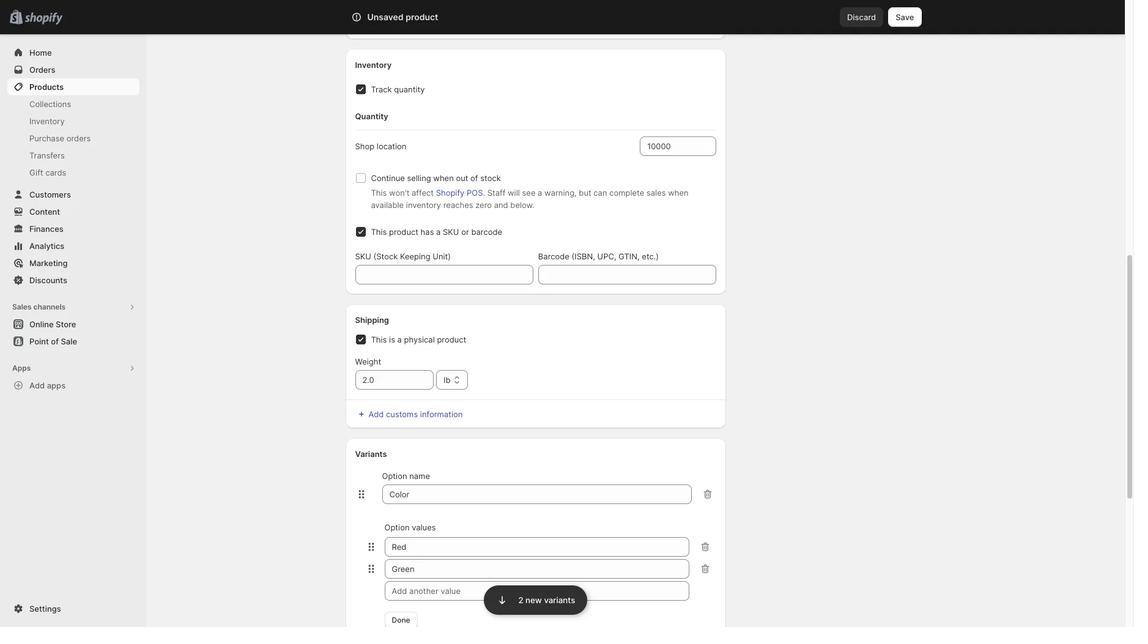 Task type: describe. For each thing, give the bounding box(es) containing it.
pos
[[467, 188, 483, 198]]

inventory link
[[7, 113, 140, 130]]

finances link
[[7, 220, 140, 238]]

complete
[[610, 188, 645, 198]]

shipping
[[355, 315, 389, 325]]

physical
[[404, 335, 435, 345]]

2 new variants button
[[484, 585, 588, 615]]

save
[[896, 12, 915, 22]]

values
[[412, 523, 436, 533]]

weight
[[355, 357, 381, 367]]

a inside . staff will see a warning, but can complete sales when available inventory reaches zero and below.
[[538, 188, 543, 198]]

unsaved
[[368, 12, 404, 22]]

upc,
[[598, 252, 617, 262]]

is
[[389, 335, 395, 345]]

purchase
[[29, 133, 64, 143]]

customs
[[386, 410, 418, 420]]

barcode
[[472, 227, 503, 237]]

shopify
[[436, 188, 465, 198]]

1 vertical spatial sku
[[355, 252, 372, 262]]

add customs information
[[369, 410, 463, 420]]

barcode (isbn, upc, gtin, etc.)
[[539, 252, 659, 262]]

. staff will see a warning, but can complete sales when available inventory reaches zero and below.
[[371, 188, 689, 210]]

store
[[56, 320, 76, 329]]

and
[[494, 200, 509, 210]]

collections link
[[7, 95, 140, 113]]

will
[[508, 188, 520, 198]]

(isbn,
[[572, 252, 596, 262]]

discard
[[848, 12, 877, 22]]

discounts link
[[7, 272, 140, 289]]

gift cards
[[29, 168, 66, 178]]

add for add apps
[[29, 381, 45, 391]]

can
[[594, 188, 608, 198]]

new
[[526, 596, 542, 605]]

track
[[371, 85, 392, 94]]

this product has a sku or barcode
[[371, 227, 503, 237]]

selling
[[407, 173, 431, 183]]

0 horizontal spatial when
[[434, 173, 454, 183]]

products
[[29, 82, 64, 92]]

sales channels
[[12, 302, 66, 312]]

sales channels button
[[7, 299, 140, 316]]

of inside "link"
[[51, 337, 59, 346]]

this won't affect shopify pos
[[371, 188, 483, 198]]

point of sale link
[[7, 333, 140, 350]]

lb
[[444, 375, 451, 385]]

apps button
[[7, 360, 140, 377]]

Weight text field
[[355, 371, 434, 390]]

home
[[29, 48, 52, 58]]

orders
[[29, 65, 55, 75]]

option values
[[385, 523, 436, 533]]

unsaved product
[[368, 12, 439, 22]]

2 new variants
[[519, 596, 576, 605]]

marketing
[[29, 258, 68, 268]]

this for this product has a sku or barcode
[[371, 227, 387, 237]]

when inside . staff will see a warning, but can complete sales when available inventory reaches zero and below.
[[669, 188, 689, 198]]

sales
[[12, 302, 32, 312]]

done
[[392, 616, 411, 625]]

cards
[[45, 168, 66, 178]]

sale
[[61, 337, 77, 346]]

continue selling when out of stock
[[371, 173, 501, 183]]

discounts
[[29, 275, 67, 285]]

out
[[456, 173, 469, 183]]

settings
[[29, 604, 61, 614]]

below.
[[511, 200, 535, 210]]

point
[[29, 337, 49, 346]]

(stock
[[374, 252, 398, 262]]

settings link
[[7, 601, 140, 618]]

product for this
[[389, 227, 419, 237]]

analytics
[[29, 241, 64, 251]]

reaches
[[444, 200, 474, 210]]

name
[[410, 472, 430, 481]]

products link
[[7, 78, 140, 95]]

sku (stock keeping unit)
[[355, 252, 451, 262]]

collections
[[29, 99, 71, 109]]

unit)
[[433, 252, 451, 262]]

marketing link
[[7, 255, 140, 272]]

barcode
[[539, 252, 570, 262]]

zero
[[476, 200, 492, 210]]

point of sale button
[[0, 333, 147, 350]]

continue
[[371, 173, 405, 183]]

add customs information button
[[348, 406, 724, 423]]

or
[[462, 227, 469, 237]]

1 horizontal spatial a
[[437, 227, 441, 237]]

has
[[421, 227, 434, 237]]



Task type: vqa. For each thing, say whether or not it's contained in the screenshot.
Collections link
yes



Task type: locate. For each thing, give the bounding box(es) containing it.
transfers link
[[7, 147, 140, 164]]

Size text field
[[382, 485, 692, 505]]

gtin,
[[619, 252, 640, 262]]

inventory inside inventory link
[[29, 116, 65, 126]]

add inside button
[[29, 381, 45, 391]]

option left name
[[382, 472, 407, 481]]

a right is
[[398, 335, 402, 345]]

shop
[[355, 142, 375, 151]]

online store link
[[7, 316, 140, 333]]

add for add customs information
[[369, 410, 384, 420]]

0 vertical spatial add
[[29, 381, 45, 391]]

None text field
[[385, 538, 690, 557]]

quantity
[[394, 85, 425, 94]]

sku left or
[[443, 227, 459, 237]]

product for unsaved
[[406, 12, 439, 22]]

inventory
[[406, 200, 441, 210]]

this for this is a physical product
[[371, 335, 387, 345]]

0 vertical spatial a
[[538, 188, 543, 198]]

a right see
[[538, 188, 543, 198]]

warning,
[[545, 188, 577, 198]]

this
[[371, 188, 387, 198], [371, 227, 387, 237], [371, 335, 387, 345]]

add apps button
[[7, 377, 140, 394]]

1 vertical spatial of
[[51, 337, 59, 346]]

1 vertical spatial when
[[669, 188, 689, 198]]

product left has
[[389, 227, 419, 237]]

0 horizontal spatial of
[[51, 337, 59, 346]]

search button
[[385, 7, 740, 27]]

2 vertical spatial this
[[371, 335, 387, 345]]

2 this from the top
[[371, 227, 387, 237]]

done button
[[385, 612, 418, 627]]

of left sale
[[51, 337, 59, 346]]

discard button
[[840, 7, 884, 27]]

inventory up the purchase
[[29, 116, 65, 126]]

0 vertical spatial of
[[471, 173, 478, 183]]

None number field
[[640, 137, 699, 156]]

product right physical
[[437, 335, 467, 345]]

a right has
[[437, 227, 441, 237]]

this up (stock
[[371, 227, 387, 237]]

inventory up track at the left top of page
[[355, 60, 392, 70]]

option
[[382, 472, 407, 481], [385, 523, 410, 533]]

0 horizontal spatial add
[[29, 381, 45, 391]]

0 vertical spatial product
[[406, 12, 439, 22]]

option for option name
[[382, 472, 407, 481]]

sku left (stock
[[355, 252, 372, 262]]

1 horizontal spatial when
[[669, 188, 689, 198]]

1 vertical spatial inventory
[[29, 116, 65, 126]]

1 vertical spatial add
[[369, 410, 384, 420]]

when up the 'shopify'
[[434, 173, 454, 183]]

online
[[29, 320, 54, 329]]

product right unsaved
[[406, 12, 439, 22]]

1 this from the top
[[371, 188, 387, 198]]

1 horizontal spatial inventory
[[355, 60, 392, 70]]

option for option values
[[385, 523, 410, 533]]

save button
[[889, 7, 922, 27]]

analytics link
[[7, 238, 140, 255]]

.
[[483, 188, 485, 198]]

when right sales
[[669, 188, 689, 198]]

content
[[29, 207, 60, 217]]

variants
[[544, 596, 576, 605]]

stock
[[481, 173, 501, 183]]

1 horizontal spatial sku
[[443, 227, 459, 237]]

channels
[[33, 302, 66, 312]]

1 horizontal spatial add
[[369, 410, 384, 420]]

variants
[[355, 450, 387, 459]]

of
[[471, 173, 478, 183], [51, 337, 59, 346]]

this up available
[[371, 188, 387, 198]]

0 vertical spatial option
[[382, 472, 407, 481]]

orders link
[[7, 61, 140, 78]]

but
[[579, 188, 592, 198]]

shopify pos link
[[436, 188, 483, 198]]

point of sale
[[29, 337, 77, 346]]

None text field
[[385, 560, 690, 579]]

this is a physical product
[[371, 335, 467, 345]]

product
[[406, 12, 439, 22], [389, 227, 419, 237], [437, 335, 467, 345]]

1 horizontal spatial of
[[471, 173, 478, 183]]

won't
[[389, 188, 410, 198]]

1 vertical spatial option
[[385, 523, 410, 533]]

2 vertical spatial a
[[398, 335, 402, 345]]

etc.)
[[642, 252, 659, 262]]

online store button
[[0, 316, 147, 333]]

available
[[371, 200, 404, 210]]

2
[[519, 596, 524, 605]]

0 horizontal spatial sku
[[355, 252, 372, 262]]

finances
[[29, 224, 64, 234]]

0 horizontal spatial a
[[398, 335, 402, 345]]

add inside button
[[369, 410, 384, 420]]

shopify image
[[25, 13, 63, 25]]

0 vertical spatial inventory
[[355, 60, 392, 70]]

SKU (Stock Keeping Unit) text field
[[355, 265, 534, 285]]

apps
[[12, 364, 31, 373]]

search
[[406, 12, 432, 22]]

0 vertical spatial when
[[434, 173, 454, 183]]

of right out
[[471, 173, 478, 183]]

information
[[420, 410, 463, 420]]

1 vertical spatial product
[[389, 227, 419, 237]]

transfers
[[29, 151, 65, 160]]

keeping
[[400, 252, 431, 262]]

sales
[[647, 188, 666, 198]]

0 horizontal spatial inventory
[[29, 116, 65, 126]]

staff
[[488, 188, 506, 198]]

this left is
[[371, 335, 387, 345]]

add apps
[[29, 381, 66, 391]]

when
[[434, 173, 454, 183], [669, 188, 689, 198]]

apps
[[47, 381, 66, 391]]

add left customs
[[369, 410, 384, 420]]

add left 'apps'
[[29, 381, 45, 391]]

0 vertical spatial this
[[371, 188, 387, 198]]

2 horizontal spatial a
[[538, 188, 543, 198]]

location
[[377, 142, 407, 151]]

1 vertical spatial this
[[371, 227, 387, 237]]

affect
[[412, 188, 434, 198]]

online store
[[29, 320, 76, 329]]

option left values
[[385, 523, 410, 533]]

Barcode (ISBN, UPC, GTIN, etc.) text field
[[539, 265, 717, 285]]

Add another value text field
[[385, 582, 690, 601]]

home link
[[7, 44, 140, 61]]

2 vertical spatial product
[[437, 335, 467, 345]]

track quantity
[[371, 85, 425, 94]]

1 vertical spatial a
[[437, 227, 441, 237]]

3 this from the top
[[371, 335, 387, 345]]

0 vertical spatial sku
[[443, 227, 459, 237]]

gift
[[29, 168, 43, 178]]

this for this won't affect shopify pos
[[371, 188, 387, 198]]

option name
[[382, 472, 430, 481]]



